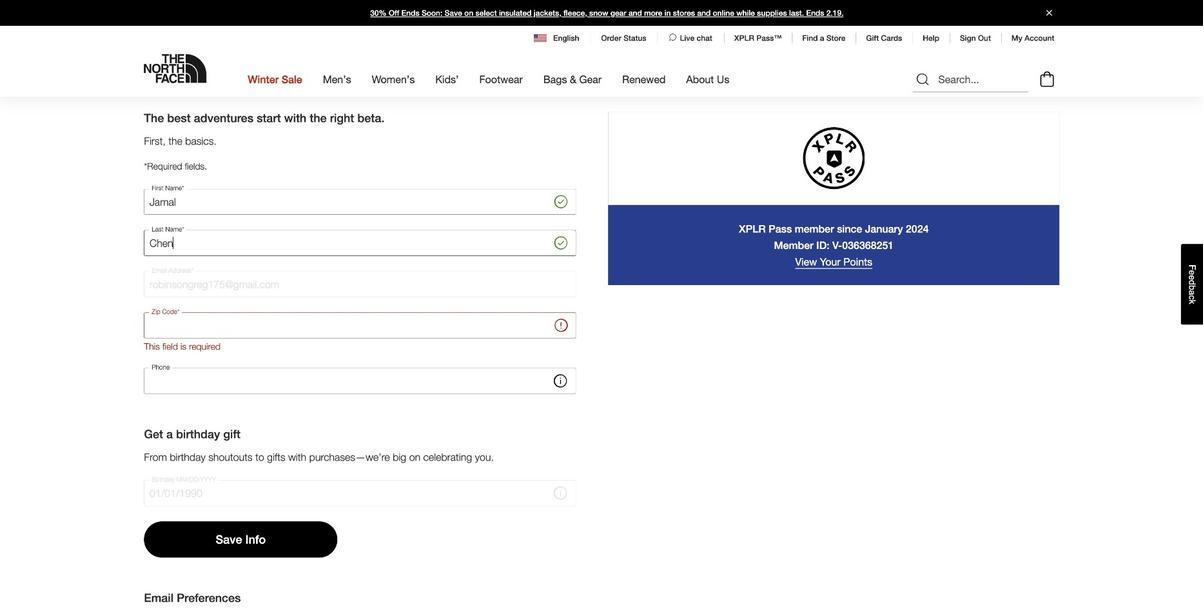 Task type: describe. For each thing, give the bounding box(es) containing it.
Phone telephone field
[[144, 368, 576, 394]]

Search search field
[[913, 66, 1029, 92]]

MM/DD/YYYY text field
[[144, 480, 576, 506]]

info image for mm/dd/yyyy text box
[[552, 484, 570, 502]]

info image for phone telephone field
[[552, 372, 570, 390]]



Task type: locate. For each thing, give the bounding box(es) containing it.
None text field
[[144, 230, 576, 256], [144, 271, 576, 297], [144, 230, 576, 256], [144, 271, 576, 297]]

the north face home page image
[[144, 54, 207, 83]]

2 info image from the top
[[552, 484, 570, 502]]

1 info image from the top
[[552, 372, 570, 390]]

view cart image
[[1038, 70, 1058, 89]]

0 vertical spatial info image
[[552, 372, 570, 390]]

info image
[[552, 372, 570, 390], [552, 484, 570, 502]]

alert
[[144, 341, 576, 353]]

search all image
[[916, 72, 931, 87]]

close image
[[1041, 10, 1058, 16]]

None text field
[[144, 189, 576, 215], [144, 313, 576, 338], [144, 189, 576, 215], [144, 313, 576, 338]]

1 vertical spatial info image
[[552, 484, 570, 502]]



Task type: vqa. For each thing, say whether or not it's contained in the screenshot.
Pass
no



